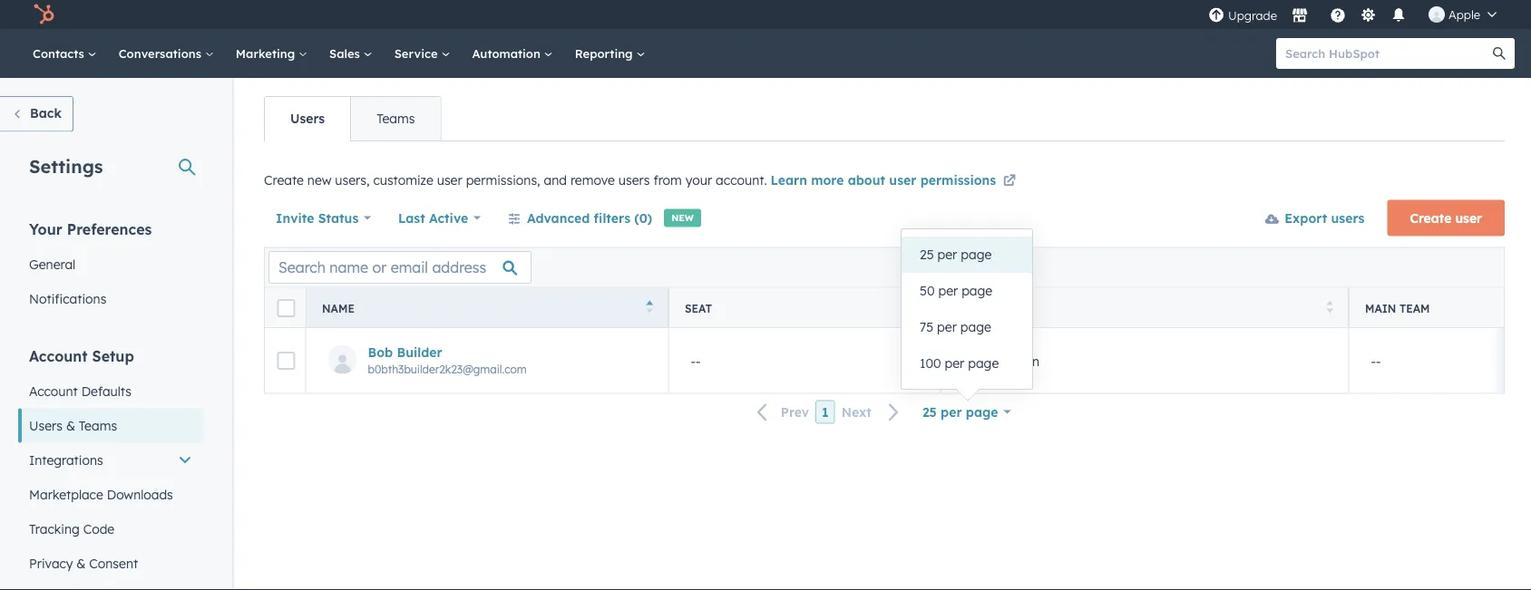 Task type: describe. For each thing, give the bounding box(es) containing it.
25 inside button
[[920, 247, 934, 263]]

consent
[[89, 556, 138, 572]]

per for "50 per page" button
[[938, 283, 958, 299]]

notifications link
[[18, 282, 203, 316]]

settings
[[29, 155, 103, 177]]

100 per page
[[920, 356, 999, 372]]

hubspot link
[[22, 4, 68, 25]]

users & teams
[[29, 418, 117, 434]]

tracking code
[[29, 521, 115, 537]]

team
[[1400, 301, 1430, 315]]

invite
[[276, 210, 314, 226]]

1 horizontal spatial user
[[889, 172, 917, 188]]

new
[[671, 212, 694, 224]]

contacts
[[33, 46, 88, 61]]

advanced
[[527, 210, 590, 226]]

page for "50 per page" button
[[962, 283, 993, 299]]

main
[[1365, 301, 1397, 315]]

b0bth3builder2k23@gmail.com
[[368, 362, 527, 376]]

users for users & teams
[[29, 418, 63, 434]]

learn more about user permissions
[[771, 172, 1000, 188]]

marketing link
[[225, 29, 318, 78]]

navigation containing users
[[264, 96, 441, 142]]

75 per page
[[920, 319, 991, 335]]

marketplaces image
[[1292, 8, 1308, 24]]

marketing
[[236, 46, 299, 61]]

page for 100 per page button
[[968, 356, 999, 372]]

pagination navigation
[[746, 400, 911, 425]]

page inside 25 per page dropdown button
[[966, 404, 998, 420]]

page for 75 per page button
[[961, 319, 991, 335]]

link opens in a new window image
[[1003, 171, 1016, 193]]

2 - from the left
[[696, 353, 701, 369]]

service
[[394, 46, 441, 61]]

tracking code link
[[18, 512, 203, 547]]

50
[[920, 283, 935, 299]]

upgrade
[[1228, 8, 1277, 23]]

next button
[[835, 401, 911, 425]]

per for 75 per page button
[[937, 319, 957, 335]]

active
[[429, 210, 468, 226]]

marketplace
[[29, 487, 103, 503]]

reporting
[[575, 46, 636, 61]]

general
[[29, 256, 76, 272]]

notifications image
[[1391, 8, 1407, 24]]

per inside 25 per page dropdown button
[[941, 404, 962, 420]]

builder
[[397, 344, 442, 360]]

and
[[544, 172, 567, 188]]

& for privacy
[[76, 556, 86, 572]]

permissions
[[921, 172, 996, 188]]

last active button
[[397, 200, 482, 236]]

super admin
[[963, 353, 1040, 369]]

teams inside account setup element
[[79, 418, 117, 434]]

reporting link
[[564, 29, 656, 78]]

about
[[848, 172, 886, 188]]

back
[[30, 105, 62, 121]]

remove
[[571, 172, 615, 188]]

& for users
[[66, 418, 75, 434]]

prev button
[[746, 401, 816, 425]]

50 per page button
[[902, 273, 1032, 309]]

press to sort. element for seat
[[919, 300, 926, 316]]

settings link
[[1357, 5, 1380, 24]]

25 per page button
[[902, 237, 1032, 273]]

account for account defaults
[[29, 383, 78, 399]]

25 per page button
[[911, 394, 1023, 430]]

75 per page button
[[902, 309, 1032, 346]]

last
[[398, 210, 425, 226]]

per for 100 per page button
[[945, 356, 965, 372]]

press to sort. element for access
[[1327, 300, 1333, 316]]

user inside button
[[1456, 210, 1482, 226]]

(0)
[[634, 210, 652, 226]]

100
[[920, 356, 941, 372]]

contacts link
[[22, 29, 108, 78]]

users link
[[265, 97, 350, 141]]

general link
[[18, 247, 203, 282]]

filters
[[594, 210, 631, 226]]

3 - from the left
[[1371, 353, 1376, 369]]

more
[[811, 172, 844, 188]]

integrations
[[29, 452, 103, 468]]

100 per page button
[[902, 346, 1032, 382]]

users for users
[[290, 111, 325, 127]]

ascending sort. press to sort descending. element
[[646, 300, 653, 316]]

tracking
[[29, 521, 80, 537]]

export users
[[1285, 210, 1365, 226]]

export
[[1285, 210, 1327, 226]]

your
[[29, 220, 62, 238]]

account for account setup
[[29, 347, 88, 365]]

1 -- from the left
[[691, 353, 701, 369]]

create user
[[1410, 210, 1482, 226]]

learn
[[771, 172, 807, 188]]

next
[[842, 404, 872, 420]]

upgrade image
[[1208, 8, 1225, 24]]

75
[[920, 319, 934, 335]]

4 - from the left
[[1376, 353, 1381, 369]]

advanced filters (0)
[[527, 210, 652, 226]]

25 per page inside dropdown button
[[923, 404, 998, 420]]

your
[[686, 172, 712, 188]]

name
[[322, 301, 355, 315]]

ascending sort. press to sort descending. image
[[646, 300, 653, 313]]

help button
[[1323, 0, 1354, 29]]

super
[[963, 353, 998, 369]]

last active
[[398, 210, 468, 226]]

create for create user
[[1410, 210, 1452, 226]]

admin
[[1001, 353, 1040, 369]]

preferences
[[67, 220, 152, 238]]



Task type: locate. For each thing, give the bounding box(es) containing it.
back link
[[0, 96, 73, 132]]

downloads
[[107, 487, 173, 503]]

25 inside dropdown button
[[923, 404, 937, 420]]

2 -- from the left
[[1371, 353, 1381, 369]]

create user button
[[1388, 200, 1505, 236]]

menu containing apple
[[1207, 0, 1510, 29]]

account
[[29, 347, 88, 365], [29, 383, 78, 399]]

per inside 75 per page button
[[937, 319, 957, 335]]

users inside button
[[1331, 210, 1365, 226]]

page up access
[[962, 283, 993, 299]]

0 horizontal spatial --
[[691, 353, 701, 369]]

bob builder link
[[368, 344, 650, 360]]

users up integrations
[[29, 418, 63, 434]]

users right export on the right of page
[[1331, 210, 1365, 226]]

per inside 100 per page button
[[945, 356, 965, 372]]

navigation
[[264, 96, 441, 142]]

main team
[[1365, 301, 1430, 315]]

page inside 75 per page button
[[961, 319, 991, 335]]

seat
[[685, 301, 712, 315]]

account up users & teams
[[29, 383, 78, 399]]

account setup element
[[18, 346, 203, 591]]

access
[[957, 301, 1000, 315]]

0 horizontal spatial users
[[29, 418, 63, 434]]

automation
[[472, 46, 544, 61]]

automation link
[[461, 29, 564, 78]]

1 vertical spatial &
[[76, 556, 86, 572]]

25
[[920, 247, 934, 263], [923, 404, 937, 420]]

page inside "50 per page" button
[[962, 283, 993, 299]]

per right 50
[[938, 283, 958, 299]]

advanced filters (0) button
[[496, 200, 664, 236]]

account defaults link
[[18, 374, 203, 409]]

1
[[822, 404, 829, 420]]

menu
[[1207, 0, 1510, 29]]

2 account from the top
[[29, 383, 78, 399]]

1 horizontal spatial press to sort. element
[[1327, 300, 1333, 316]]

conversations link
[[108, 29, 225, 78]]

page
[[961, 247, 992, 263], [962, 283, 993, 299], [961, 319, 991, 335], [968, 356, 999, 372], [966, 404, 998, 420]]

per down 100 per page
[[941, 404, 962, 420]]

0 horizontal spatial press to sort. element
[[919, 300, 926, 316]]

service link
[[383, 29, 461, 78]]

1 vertical spatial users
[[29, 418, 63, 434]]

apple
[[1449, 7, 1481, 22]]

users
[[619, 172, 650, 188], [1331, 210, 1365, 226]]

customize
[[373, 172, 434, 188]]

-- down seat
[[691, 353, 701, 369]]

apple button
[[1418, 0, 1508, 29]]

settings image
[[1360, 8, 1377, 24]]

per right '100' at the right bottom of page
[[945, 356, 965, 372]]

notifications
[[29, 291, 106, 307]]

your preferences
[[29, 220, 152, 238]]

25 per page down 100 per page
[[923, 404, 998, 420]]

2 press to sort. element from the left
[[1327, 300, 1333, 316]]

users & teams link
[[18, 409, 203, 443]]

0 horizontal spatial teams
[[79, 418, 117, 434]]

1 account from the top
[[29, 347, 88, 365]]

1 horizontal spatial --
[[1371, 353, 1381, 369]]

0 vertical spatial users
[[290, 111, 325, 127]]

press to sort. element left main
[[1327, 300, 1333, 316]]

help image
[[1330, 8, 1346, 24]]

search image
[[1493, 47, 1506, 60]]

0 horizontal spatial create
[[264, 172, 304, 188]]

1 - from the left
[[691, 353, 696, 369]]

press to sort. image
[[1327, 300, 1333, 313]]

invite status
[[276, 210, 359, 226]]

account.
[[716, 172, 767, 188]]

per right 75
[[937, 319, 957, 335]]

users left from
[[619, 172, 650, 188]]

account up account defaults
[[29, 347, 88, 365]]

1 vertical spatial users
[[1331, 210, 1365, 226]]

page for 25 per page button
[[961, 247, 992, 263]]

create
[[264, 172, 304, 188], [1410, 210, 1452, 226]]

privacy & consent
[[29, 556, 138, 572]]

page inside 25 per page button
[[961, 247, 992, 263]]

hubspot image
[[33, 4, 54, 25]]

25 down '100' at the right bottom of page
[[923, 404, 937, 420]]

1 vertical spatial 25 per page
[[923, 404, 998, 420]]

teams up customize
[[377, 111, 415, 127]]

& up integrations
[[66, 418, 75, 434]]

users up new
[[290, 111, 325, 127]]

press to sort. image
[[919, 300, 926, 313]]

1 horizontal spatial users
[[1331, 210, 1365, 226]]

Search name or email address search field
[[269, 251, 532, 284]]

1 horizontal spatial create
[[1410, 210, 1452, 226]]

status
[[318, 210, 359, 226]]

1 horizontal spatial teams
[[377, 111, 415, 127]]

users
[[290, 111, 325, 127], [29, 418, 63, 434]]

create new users, customize user permissions, and remove users from your account.
[[264, 172, 771, 188]]

marketplaces button
[[1281, 0, 1319, 29]]

create inside button
[[1410, 210, 1452, 226]]

per up 50 per page
[[938, 247, 957, 263]]

teams down defaults
[[79, 418, 117, 434]]

bob builder b0bth3builder2k23@gmail.com
[[368, 344, 527, 376]]

0 vertical spatial &
[[66, 418, 75, 434]]

prev
[[781, 404, 809, 420]]

0 vertical spatial 25 per page
[[920, 247, 992, 263]]

1 vertical spatial account
[[29, 383, 78, 399]]

page down 100 per page button
[[966, 404, 998, 420]]

1 vertical spatial create
[[1410, 210, 1452, 226]]

1 press to sort. element from the left
[[919, 300, 926, 316]]

teams link
[[350, 97, 440, 141]]

per for 25 per page button
[[938, 247, 957, 263]]

0 vertical spatial account
[[29, 347, 88, 365]]

account defaults
[[29, 383, 132, 399]]

2 horizontal spatial user
[[1456, 210, 1482, 226]]

new
[[307, 172, 332, 188]]

0 vertical spatial users
[[619, 172, 650, 188]]

sales
[[329, 46, 363, 61]]

25 per page
[[920, 247, 992, 263], [923, 404, 998, 420]]

export users button
[[1254, 200, 1377, 236]]

users,
[[335, 172, 370, 188]]

per
[[938, 247, 957, 263], [938, 283, 958, 299], [937, 319, 957, 335], [945, 356, 965, 372], [941, 404, 962, 420]]

0 vertical spatial create
[[264, 172, 304, 188]]

0 horizontal spatial &
[[66, 418, 75, 434]]

1 vertical spatial 25
[[923, 404, 937, 420]]

your preferences element
[[18, 219, 203, 316]]

1 button
[[816, 401, 835, 424]]

0 horizontal spatial user
[[437, 172, 462, 188]]

25 per page inside button
[[920, 247, 992, 263]]

marketplace downloads
[[29, 487, 173, 503]]

account setup
[[29, 347, 134, 365]]

sales link
[[318, 29, 383, 78]]

0 horizontal spatial users
[[619, 172, 650, 188]]

& right privacy
[[76, 556, 86, 572]]

Search HubSpot search field
[[1276, 38, 1499, 69]]

marketplace downloads link
[[18, 478, 203, 512]]

bob builder image
[[1429, 6, 1445, 23]]

press to sort. element
[[919, 300, 926, 316], [1327, 300, 1333, 316]]

1 vertical spatial teams
[[79, 418, 117, 434]]

per inside "50 per page" button
[[938, 283, 958, 299]]

per inside 25 per page button
[[938, 247, 957, 263]]

notifications button
[[1383, 0, 1414, 29]]

code
[[83, 521, 115, 537]]

setup
[[92, 347, 134, 365]]

0 vertical spatial teams
[[377, 111, 415, 127]]

from
[[654, 172, 682, 188]]

page down access
[[961, 319, 991, 335]]

invite status button
[[275, 200, 372, 236]]

create for create new users, customize user permissions, and remove users from your account.
[[264, 172, 304, 188]]

-- down main
[[1371, 353, 1381, 369]]

conversations
[[119, 46, 205, 61]]

1 horizontal spatial users
[[290, 111, 325, 127]]

0 vertical spatial 25
[[920, 247, 934, 263]]

defaults
[[81, 383, 132, 399]]

bob
[[368, 344, 393, 360]]

page up "50 per page" button
[[961, 247, 992, 263]]

25 up 50
[[920, 247, 934, 263]]

25 per page up 50 per page
[[920, 247, 992, 263]]

users inside navigation
[[290, 111, 325, 127]]

link opens in a new window image
[[1003, 176, 1016, 188]]

press to sort. element down 50
[[919, 300, 926, 316]]

1 horizontal spatial &
[[76, 556, 86, 572]]

50 per page
[[920, 283, 993, 299]]

users inside account setup element
[[29, 418, 63, 434]]

privacy & consent link
[[18, 547, 203, 581]]

page left admin
[[968, 356, 999, 372]]

learn more about user permissions link
[[771, 171, 1019, 193]]

privacy
[[29, 556, 73, 572]]

-
[[691, 353, 696, 369], [696, 353, 701, 369], [1371, 353, 1376, 369], [1376, 353, 1381, 369]]

page inside 100 per page button
[[968, 356, 999, 372]]



Task type: vqa. For each thing, say whether or not it's contained in the screenshot.
Last
yes



